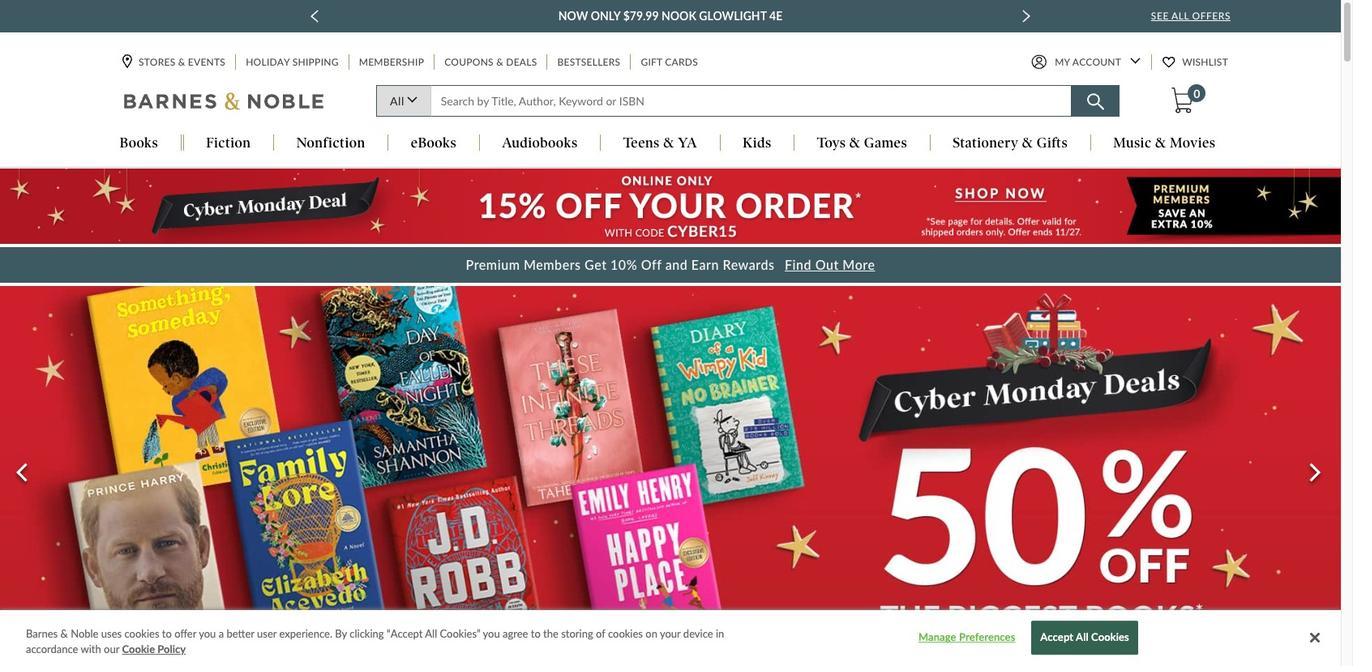 Task type: vqa. For each thing, say whether or not it's contained in the screenshot.
second , from right
no



Task type: locate. For each thing, give the bounding box(es) containing it.
shipping
[[292, 56, 339, 68]]

2 to from the left
[[531, 627, 541, 640]]

toys
[[817, 135, 846, 151]]

membership
[[359, 56, 424, 68]]

clicking
[[350, 627, 384, 640]]

on
[[646, 627, 657, 640]]

& inside button
[[663, 135, 674, 151]]

& up accordance
[[60, 627, 68, 640]]

my
[[1055, 56, 1070, 68]]

you left agree
[[483, 627, 500, 640]]

storing
[[561, 627, 593, 640]]

& for toys
[[849, 135, 860, 151]]

deals
[[506, 56, 537, 68]]

& left deals
[[496, 56, 503, 68]]

& for coupons
[[496, 56, 503, 68]]

1 cookies from the left
[[124, 627, 159, 640]]

you left a
[[199, 627, 216, 640]]

teens & ya button
[[601, 135, 720, 153]]

bestsellers link
[[556, 55, 622, 70]]

0 horizontal spatial you
[[199, 627, 216, 640]]

my account
[[1055, 56, 1121, 68]]

stores & events
[[139, 56, 226, 68]]

logo image
[[124, 92, 325, 115]]

to left the
[[531, 627, 541, 640]]

audiobooks button
[[480, 135, 600, 153]]

teens
[[623, 135, 660, 151]]

coupons & deals
[[444, 56, 537, 68]]

& for music
[[1155, 135, 1166, 151]]

glowlight
[[699, 9, 767, 23]]

preferences
[[959, 631, 1015, 644]]

membership link
[[357, 55, 426, 70]]

now only $79.99 nook glowlight 4e
[[558, 9, 782, 23]]

& inside 'button'
[[1022, 135, 1033, 151]]

coupons & deals link
[[443, 55, 539, 70]]

cookie policy link
[[122, 642, 186, 658]]

kids
[[743, 135, 772, 151]]

cookies
[[124, 627, 159, 640], [608, 627, 643, 640]]

0 button
[[1170, 84, 1206, 115]]

premium
[[466, 257, 520, 272]]

previous slide / item image
[[311, 10, 319, 23]]

0 horizontal spatial to
[[162, 627, 172, 640]]

all right accept
[[1076, 631, 1089, 644]]

books button
[[97, 135, 181, 153]]

search image
[[1087, 94, 1104, 111]]

you
[[199, 627, 216, 640], [483, 627, 500, 640]]

cookies"
[[440, 627, 480, 640]]

1 horizontal spatial to
[[531, 627, 541, 640]]

get
[[585, 257, 607, 272]]

in
[[716, 627, 724, 640]]

1 to from the left
[[162, 627, 172, 640]]

&
[[178, 56, 185, 68], [496, 56, 503, 68], [663, 135, 674, 151], [849, 135, 860, 151], [1022, 135, 1033, 151], [1155, 135, 1166, 151], [60, 627, 68, 640]]

find
[[785, 257, 812, 272]]

"accept
[[387, 627, 423, 640]]

& inside button
[[849, 135, 860, 151]]

& inside barnes & noble uses cookies to offer you a better user experience. by clicking "accept all cookies" you agree to the storing of cookies on your device in accordance with our
[[60, 627, 68, 640]]

now only $79.99 nook glowlight 4e link
[[558, 6, 782, 26]]

all right the "accept at the left of the page
[[425, 627, 437, 640]]

ya
[[678, 135, 697, 151]]

& right music
[[1155, 135, 1166, 151]]

to up policy
[[162, 627, 172, 640]]

None field
[[430, 86, 1072, 117]]

& right the toys
[[849, 135, 860, 151]]

main content
[[0, 168, 1353, 666]]

all inside barnes & noble uses cookies to offer you a better user experience. by clicking "accept all cookies" you agree to the storing of cookies on your device in accordance with our
[[425, 627, 437, 640]]

0
[[1194, 87, 1200, 101]]

toys & games button
[[795, 135, 930, 153]]

members
[[524, 257, 581, 272]]

1 horizontal spatial cookies
[[608, 627, 643, 640]]

nonfiction button
[[274, 135, 388, 153]]

music & movies
[[1113, 135, 1216, 151]]

cards
[[665, 56, 698, 68]]

movies
[[1170, 135, 1216, 151]]

& right stores
[[178, 56, 185, 68]]

uses
[[101, 627, 122, 640]]

cookies up the cookie
[[124, 627, 159, 640]]

stationery & gifts button
[[930, 135, 1090, 153]]

& inside "link"
[[178, 56, 185, 68]]

& left ya
[[663, 135, 674, 151]]

all right see
[[1172, 10, 1189, 22]]

events
[[188, 56, 226, 68]]

cookie policy
[[122, 643, 186, 656]]

see all offers link
[[1151, 10, 1231, 22]]

cookies right of
[[608, 627, 643, 640]]

1 horizontal spatial you
[[483, 627, 500, 640]]

toys & games
[[817, 135, 907, 151]]

stationery & gifts
[[953, 135, 1068, 151]]

now
[[558, 9, 588, 23]]

your
[[660, 627, 681, 640]]

2 cookies from the left
[[608, 627, 643, 640]]

teens & ya
[[623, 135, 697, 151]]

& left gifts
[[1022, 135, 1033, 151]]

& inside button
[[1155, 135, 1166, 151]]

of
[[596, 627, 605, 640]]

our
[[104, 643, 119, 656]]

0 horizontal spatial cookies
[[124, 627, 159, 640]]

agree
[[503, 627, 528, 640]]

stores & events link
[[122, 55, 227, 70]]

to
[[162, 627, 172, 640], [531, 627, 541, 640]]

10%
[[610, 257, 637, 272]]



Task type: describe. For each thing, give the bounding box(es) containing it.
account
[[1072, 56, 1121, 68]]

cart image
[[1172, 88, 1194, 114]]

down arrow image
[[1130, 58, 1141, 64]]

stationery
[[953, 135, 1019, 151]]

device
[[683, 627, 713, 640]]

manage preferences
[[918, 631, 1015, 644]]

user image
[[1031, 55, 1047, 70]]

books
[[120, 135, 158, 151]]

accept
[[1040, 631, 1073, 644]]

1 you from the left
[[199, 627, 216, 640]]

nook
[[661, 9, 696, 23]]

earn
[[691, 257, 719, 272]]

stores
[[139, 56, 175, 68]]

manage
[[918, 631, 956, 644]]

main content containing premium members get 10% off and earn rewards
[[0, 168, 1353, 666]]

offer
[[174, 627, 196, 640]]

ebooks
[[411, 135, 456, 151]]

by
[[335, 627, 347, 640]]

ebooks button
[[388, 135, 479, 153]]

& for teens
[[663, 135, 674, 151]]

wishlist
[[1182, 56, 1228, 68]]

see
[[1151, 10, 1169, 22]]

gift cards link
[[639, 55, 700, 70]]

coupons
[[444, 56, 494, 68]]

see all offers
[[1151, 10, 1231, 22]]

noble
[[71, 627, 98, 640]]

accordance
[[26, 643, 78, 656]]

better
[[227, 627, 254, 640]]

games
[[864, 135, 907, 151]]

2 you from the left
[[483, 627, 500, 640]]

fiction
[[206, 135, 251, 151]]

experience.
[[279, 627, 332, 640]]

manage preferences button
[[916, 622, 1018, 654]]

online only,  15% off your order use code: cyber15.    premium members save an additional 10%. see page for details. offer ends 11/27. shop now image
[[0, 169, 1341, 244]]

more
[[843, 257, 875, 272]]

offers
[[1192, 10, 1231, 22]]

holiday
[[246, 56, 290, 68]]

my account button
[[1031, 55, 1141, 70]]

fiction button
[[184, 135, 273, 153]]

cookie
[[122, 643, 155, 656]]

the
[[543, 627, 558, 640]]

& for stationery
[[1022, 135, 1033, 151]]

$79.99
[[623, 9, 659, 23]]

bestsellers
[[557, 56, 621, 68]]

cookies
[[1091, 631, 1129, 644]]

holiday shipping
[[246, 56, 339, 68]]

accept all cookies button
[[1031, 622, 1138, 655]]

4e
[[769, 9, 782, 23]]

accept all cookies
[[1040, 631, 1129, 644]]

gift cards
[[641, 56, 698, 68]]

off
[[641, 257, 662, 272]]

with
[[81, 643, 101, 656]]

& for barnes
[[60, 627, 68, 640]]

out
[[815, 257, 839, 272]]

music & movies button
[[1091, 135, 1238, 153]]

& for stores
[[178, 56, 185, 68]]

rewards
[[723, 257, 775, 272]]

premium members get 10% off and earn rewards find out more
[[466, 257, 875, 272]]

barnes
[[26, 627, 58, 640]]

kids button
[[720, 135, 794, 153]]

gift
[[641, 56, 662, 68]]

all down membership
[[390, 94, 404, 108]]

music
[[1113, 135, 1152, 151]]

holiday shipping link
[[244, 55, 340, 70]]

and
[[665, 257, 688, 272]]

only
[[591, 9, 620, 23]]

a
[[219, 627, 224, 640]]

privacy alert dialog
[[0, 610, 1341, 666]]

Search by Title, Author, Keyword or ISBN text field
[[430, 86, 1072, 117]]

all inside button
[[1076, 631, 1089, 644]]

nonfiction
[[296, 135, 365, 151]]

all link
[[376, 86, 430, 117]]

next slide / item image
[[1022, 10, 1030, 23]]

user
[[257, 627, 277, 640]]

policy
[[157, 643, 186, 656]]

gifts
[[1037, 135, 1068, 151]]

audiobooks
[[502, 135, 578, 151]]



